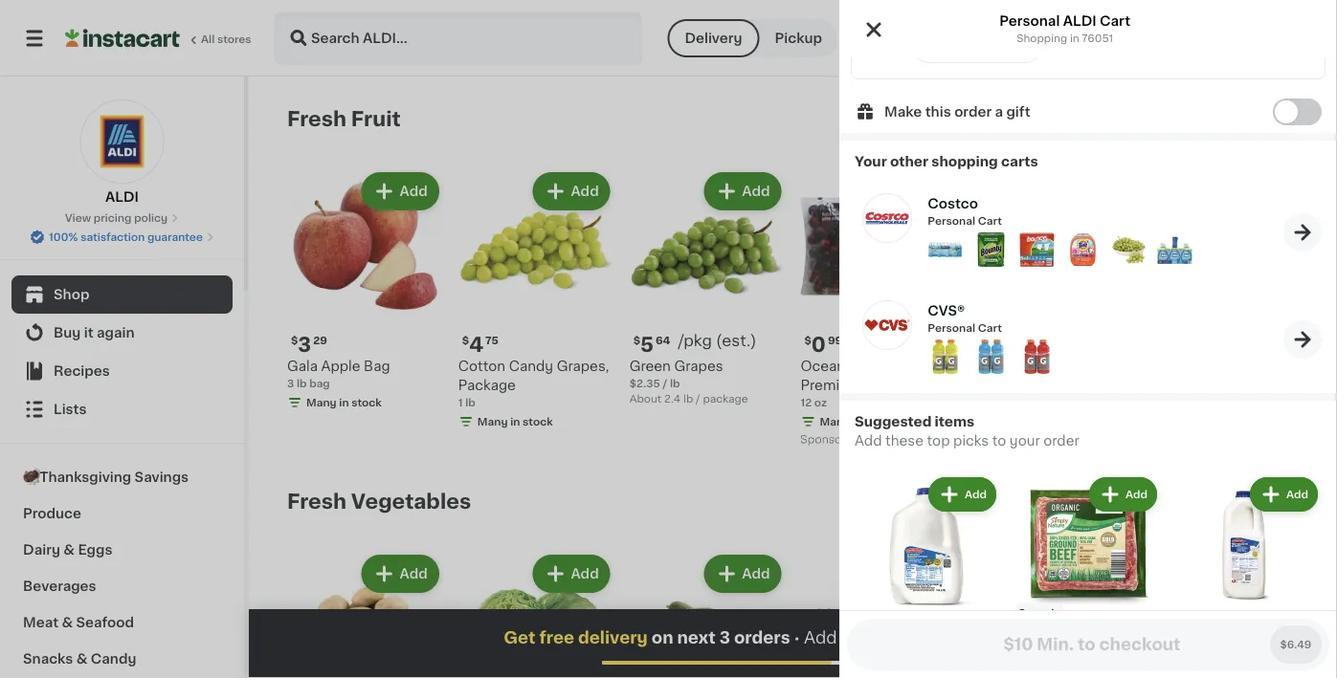 Task type: vqa. For each thing, say whether or not it's contained in the screenshot.
satisfaction
yes



Task type: locate. For each thing, give the bounding box(es) containing it.
vegetables
[[351, 492, 471, 512]]

1 vertical spatial fresh
[[892, 360, 929, 373]]

picks
[[954, 435, 989, 448]]

lb
[[297, 379, 307, 389], [670, 379, 680, 389], [684, 394, 694, 404], [466, 398, 476, 408]]

2
[[983, 335, 996, 355]]

1 items in cart element from the top
[[928, 233, 1192, 271]]

many in stock inside button
[[1163, 398, 1238, 408]]

order right your on the right bottom of the page
[[1044, 435, 1080, 448]]

in inside button
[[1196, 398, 1205, 408]]

$ inside $ 2 55
[[976, 335, 983, 346]]

product group containing 0
[[801, 169, 957, 451]]

it
[[84, 327, 93, 340]]

lb down "gala"
[[297, 379, 307, 389]]

view inside view all (40+) popup button
[[1079, 495, 1112, 508]]

0 horizontal spatial delivery
[[685, 32, 743, 45]]

/
[[663, 379, 668, 389], [696, 394, 701, 404]]

2 vertical spatial 3
[[720, 631, 731, 647]]

stock down 'cotton candy grapes, package 1 lb'
[[523, 417, 553, 427]]

product group
[[287, 169, 443, 414], [459, 169, 614, 434], [630, 169, 786, 407], [801, 169, 957, 451], [855, 474, 1001, 679], [1016, 474, 1162, 679], [1177, 474, 1322, 679], [287, 552, 443, 679], [459, 552, 614, 679], [630, 552, 786, 679], [801, 552, 957, 679], [972, 552, 1128, 679], [1144, 552, 1299, 679]]

kirkland signature purified drinking water, 16.9 fl oz, 40-count image
[[928, 233, 963, 267]]

0 vertical spatial cart
[[1100, 14, 1131, 28]]

0 horizontal spatial 3
[[287, 379, 294, 389]]

many in stock for 0
[[820, 417, 896, 427]]

1 vertical spatial personal
[[928, 216, 976, 226]]

$ left 75
[[462, 335, 469, 346]]

cart up the delivery by 2:06-3:05pm
[[1100, 14, 1131, 28]]

premium
[[801, 379, 861, 392]]

1 horizontal spatial to
[[993, 435, 1007, 448]]

1 horizontal spatial candy
[[509, 360, 554, 373]]

sponsored badge image
[[801, 435, 859, 446]]

1 horizontal spatial aldi
[[1064, 14, 1097, 28]]

fresh left vegetables
[[287, 492, 347, 512]]

oz
[[815, 398, 827, 408]]

1 horizontal spatial 3
[[298, 335, 311, 355]]

1 vertical spatial go to cart element
[[1284, 321, 1322, 359]]

your other shopping carts
[[855, 155, 1039, 169]]

$ inside $ 4 75
[[462, 335, 469, 346]]

76051
[[1082, 33, 1114, 44]]

candy up package
[[509, 360, 554, 373]]

to right $3.51
[[889, 631, 906, 647]]

items in cart element for costco
[[928, 233, 1192, 271]]

shopping
[[932, 155, 999, 169]]

$ inside $ 3 29
[[291, 335, 298, 346]]

delivery left by
[[1028, 31, 1090, 45]]

🦃 thanksgiving savings link
[[11, 460, 233, 496]]

1 vertical spatial to
[[889, 631, 906, 647]]

spray
[[849, 360, 888, 373]]

stock
[[1037, 382, 1067, 393], [352, 398, 382, 408], [1208, 398, 1238, 408], [865, 417, 896, 427], [523, 417, 553, 427]]

go to cart element for cvs®
[[1284, 321, 1322, 359]]

2 item carousel region from the top
[[287, 483, 1299, 679]]

& for snacks
[[76, 653, 88, 666]]

many inside button
[[1163, 398, 1193, 408]]

order left a
[[955, 105, 992, 119]]

$ left 64
[[634, 335, 641, 346]]

fresh up cranberries
[[892, 360, 929, 373]]

aldi up view pricing policy link at the top left of page
[[105, 191, 139, 204]]

to
[[993, 435, 1007, 448], [889, 631, 906, 647]]

dairy & eggs
[[23, 544, 112, 557]]

1 $ from the left
[[291, 335, 298, 346]]

3 left 29
[[298, 335, 311, 355]]

many down $3.85 "element"
[[1163, 398, 1193, 408]]

0 vertical spatial aldi
[[1064, 14, 1097, 28]]

/ up 2.4
[[663, 379, 668, 389]]

0 vertical spatial fresh
[[287, 109, 347, 129]]

2.4
[[665, 394, 681, 404]]

$3.85 element
[[1144, 332, 1299, 357]]

cantaloupe
[[972, 360, 1050, 373]]

$ for 4
[[462, 335, 469, 346]]

delivery inside delivery button
[[685, 32, 743, 45]]

all
[[201, 34, 215, 45]]

instacart logo image
[[65, 27, 180, 50]]

order
[[955, 105, 992, 119], [1044, 435, 1080, 448]]

3 down "gala"
[[287, 379, 294, 389]]

fresh fruit
[[287, 109, 401, 129]]

0 vertical spatial items in cart element
[[928, 233, 1192, 271]]

add button
[[364, 174, 437, 209], [535, 174, 609, 209], [706, 174, 780, 209], [877, 174, 951, 209], [929, 478, 997, 512], [1090, 478, 1158, 512], [1251, 478, 1319, 512], [364, 557, 437, 592], [535, 557, 609, 592], [706, 557, 780, 592], [877, 557, 951, 592], [1049, 557, 1122, 592], [1220, 557, 1294, 592]]

go to cart element
[[1284, 214, 1322, 252], [1284, 321, 1322, 359]]

apple
[[321, 360, 361, 373]]

to inside treatment tracker modal dialog
[[889, 631, 906, 647]]

cart inside costco personal cart
[[978, 216, 1002, 226]]

1 vertical spatial aldi
[[105, 191, 139, 204]]

1 vertical spatial candy
[[91, 653, 136, 666]]

many in stock down gala apple bag 3 lb bag
[[306, 398, 382, 408]]

3
[[298, 335, 311, 355], [287, 379, 294, 389], [720, 631, 731, 647]]

$ inside $ 5 64
[[634, 335, 641, 346]]

12
[[801, 398, 812, 408]]

1 vertical spatial 3
[[287, 379, 294, 389]]

cart up 2
[[978, 323, 1002, 334]]

$ left 29
[[291, 335, 298, 346]]

$5.64 per package (estimated) element
[[630, 332, 786, 357]]

your
[[1010, 435, 1041, 448]]

& for meat
[[62, 617, 73, 630]]

go to cart element for costco
[[1284, 214, 1322, 252]]

many up sponsored badge image
[[820, 417, 851, 427]]

2 items in cart element from the top
[[928, 340, 1055, 378]]

$ inside $ 0 99
[[805, 335, 812, 346]]

cotton
[[459, 360, 506, 373]]

gatorade fruit punch flavored thirst quencher image
[[1020, 340, 1055, 374]]

$ for 0
[[805, 335, 812, 346]]

$3.51
[[842, 631, 885, 647]]

2 vertical spatial &
[[76, 653, 88, 666]]

2 vertical spatial cart
[[978, 323, 1002, 334]]

personal up shopping
[[1000, 14, 1060, 28]]

cranberries
[[865, 379, 943, 392]]

2 go to cart element from the top
[[1284, 321, 1322, 359]]

bounce dryer sheets, outdoor fresh, 160 sheets, 2 ct image
[[1020, 233, 1055, 267]]

2400 aviation dr
[[892, 31, 1016, 45]]

make this order a gift
[[885, 105, 1031, 119]]

candy inside 'cotton candy grapes, package 1 lb'
[[509, 360, 554, 373]]

aldi up the 76051
[[1064, 14, 1097, 28]]

savings
[[135, 471, 189, 485]]

3 $ from the left
[[462, 335, 469, 346]]

item carousel region containing fresh vegetables
[[287, 483, 1299, 679]]

item carousel region containing fresh fruit
[[287, 100, 1299, 467]]

3 right next at the right bottom
[[720, 631, 731, 647]]

in down 'cantaloupe'
[[1024, 382, 1034, 393]]

make
[[885, 105, 922, 119]]

many down package
[[478, 417, 508, 427]]

0 vertical spatial &
[[63, 544, 75, 557]]

0 horizontal spatial to
[[889, 631, 906, 647]]

99
[[828, 335, 843, 346]]

many in stock
[[991, 382, 1067, 393], [306, 398, 382, 408], [1163, 398, 1238, 408], [820, 417, 896, 427], [478, 417, 553, 427]]

recipes link
[[11, 352, 233, 391]]

seafood
[[76, 617, 134, 630]]

& right meat
[[62, 617, 73, 630]]

many
[[991, 382, 1022, 393], [306, 398, 337, 408], [1163, 398, 1193, 408], [820, 417, 851, 427], [478, 417, 508, 427]]

2 $ from the left
[[805, 335, 812, 346]]

cart inside cvs® personal cart
[[978, 323, 1002, 334]]

all
[[1115, 495, 1131, 508]]

gala
[[287, 360, 318, 373]]

$2.35
[[630, 379, 661, 389]]

0 horizontal spatial aldi
[[105, 191, 139, 204]]

beverages link
[[11, 569, 233, 605]]

0 vertical spatial view
[[65, 213, 91, 224]]

$
[[291, 335, 298, 346], [805, 335, 812, 346], [462, 335, 469, 346], [634, 335, 641, 346], [976, 335, 983, 346]]

$ 5 64
[[634, 335, 671, 355]]

1 go to cart element from the top
[[1284, 214, 1322, 252]]

5 $ from the left
[[976, 335, 983, 346]]

thanksgiving
[[40, 471, 131, 485]]

2 horizontal spatial 3
[[720, 631, 731, 647]]

dairy
[[23, 544, 60, 557]]

cart up bounty advanced 2-ply paper towels, white, 101 select-a-size sheets, 12 ct image
[[978, 216, 1002, 226]]

$ for 3
[[291, 335, 298, 346]]

fresh left 'fruit' at the left of page
[[287, 109, 347, 129]]

lb right 2.4
[[684, 394, 694, 404]]

1 vertical spatial item carousel region
[[287, 483, 1299, 679]]

grapes
[[675, 360, 724, 373]]

other
[[891, 155, 929, 169]]

view
[[65, 213, 91, 224], [1079, 495, 1112, 508]]

1 vertical spatial &
[[62, 617, 73, 630]]

stock down gatorade fruit punch flavored thirst quencher icon
[[1037, 382, 1067, 393]]

1 vertical spatial order
[[1044, 435, 1080, 448]]

0 horizontal spatial order
[[955, 105, 992, 119]]

many down 'cantaloupe'
[[991, 382, 1022, 393]]

a
[[995, 105, 1004, 119]]

1 vertical spatial items in cart element
[[928, 340, 1055, 378]]

$ 4 75
[[462, 335, 499, 355]]

1 vertical spatial view
[[1079, 495, 1112, 508]]

view up 100%
[[65, 213, 91, 224]]

personal down cvs® on the right of the page
[[928, 323, 976, 334]]

0
[[812, 335, 826, 355]]

0 vertical spatial /
[[663, 379, 668, 389]]

0 vertical spatial to
[[993, 435, 1007, 448]]

main content
[[249, 77, 1338, 679]]

$ left 55
[[976, 335, 983, 346]]

buy
[[54, 327, 81, 340]]

1 horizontal spatial /
[[696, 394, 701, 404]]

personal down costco
[[928, 216, 976, 226]]

this
[[926, 105, 952, 119]]

top
[[928, 435, 950, 448]]

$ 0 99
[[805, 335, 843, 355]]

0 vertical spatial candy
[[509, 360, 554, 373]]

0 vertical spatial item carousel region
[[287, 100, 1299, 467]]

3:05pm
[[1156, 31, 1213, 45]]

0 horizontal spatial candy
[[91, 653, 136, 666]]

stock down bag
[[352, 398, 382, 408]]

candy down seafood
[[91, 653, 136, 666]]

/ right 2.4
[[696, 394, 701, 404]]

0 vertical spatial personal
[[1000, 14, 1060, 28]]

3 inside gala apple bag 3 lb bag
[[287, 379, 294, 389]]

& left eggs
[[63, 544, 75, 557]]

personal inside cvs® personal cart
[[928, 323, 976, 334]]

1 horizontal spatial delivery
[[1028, 31, 1090, 45]]

2 vertical spatial personal
[[928, 323, 976, 334]]

eggs
[[78, 544, 112, 557]]

policy
[[134, 213, 168, 224]]

2 vertical spatial fresh
[[287, 492, 347, 512]]

aldi
[[1064, 14, 1097, 28], [105, 191, 139, 204]]

stock down $3.85 "element"
[[1208, 398, 1238, 408]]

many in stock down $3.85 "element"
[[1163, 398, 1238, 408]]

1 vertical spatial cart
[[978, 216, 1002, 226]]

1 vertical spatial /
[[696, 394, 701, 404]]

personal inside costco personal cart
[[928, 216, 976, 226]]

candy
[[509, 360, 554, 373], [91, 653, 136, 666]]

in down $3.85 "element"
[[1196, 398, 1205, 408]]

many for 0
[[820, 417, 851, 427]]

delivery inside delivery by 2:06-3:05pm link
[[1028, 31, 1090, 45]]

many in stock down 'cantaloupe'
[[991, 382, 1067, 393]]

in left the 76051
[[1070, 33, 1080, 44]]

view left all
[[1079, 495, 1112, 508]]

view pricing policy link
[[65, 211, 179, 226]]

100% satisfaction guarantee button
[[30, 226, 214, 245]]

items in cart element
[[928, 233, 1192, 271], [928, 340, 1055, 378]]

cart inside personal aldi cart shopping in 76051
[[1100, 14, 1131, 28]]

5
[[641, 335, 654, 355]]

0 horizontal spatial /
[[663, 379, 668, 389]]

view inside view pricing policy link
[[65, 213, 91, 224]]

1 horizontal spatial order
[[1044, 435, 1080, 448]]

many in stock up sponsored badge image
[[820, 417, 896, 427]]

many in stock down 'cotton candy grapes, package 1 lb'
[[478, 417, 553, 427]]

fruit
[[351, 109, 401, 129]]

many down the bag
[[306, 398, 337, 408]]

items in cart element for cvs®
[[928, 340, 1055, 378]]

stock up these
[[865, 417, 896, 427]]

meat
[[23, 617, 58, 630]]

snacks & candy
[[23, 653, 136, 666]]

item carousel region
[[287, 100, 1299, 467], [287, 483, 1299, 679]]

0 vertical spatial go to cart element
[[1284, 214, 1322, 252]]

0 horizontal spatial view
[[65, 213, 91, 224]]

lb right 1
[[466, 398, 476, 408]]

None search field
[[274, 11, 643, 65]]

fresh for fresh fruit
[[287, 109, 347, 129]]

& right snacks
[[76, 653, 88, 666]]

to left your on the right bottom of the page
[[993, 435, 1007, 448]]

personal for cvs®
[[928, 323, 976, 334]]

personal
[[1000, 14, 1060, 28], [928, 216, 976, 226], [928, 323, 976, 334]]

1 horizontal spatial view
[[1079, 495, 1112, 508]]

all stores
[[201, 34, 252, 45]]

personal aldi cart shopping in 76051
[[1000, 14, 1131, 44]]

more
[[1008, 633, 1037, 644]]

1 item carousel region from the top
[[287, 100, 1299, 467]]

treatment tracker modal dialog
[[249, 610, 1338, 679]]

product group containing 3
[[287, 169, 443, 414]]

0 vertical spatial 3
[[298, 335, 311, 355]]

meat & seafood link
[[11, 605, 233, 642]]

4 $ from the left
[[634, 335, 641, 346]]

delivery left pickup button
[[685, 32, 743, 45]]

$ left the 99
[[805, 335, 812, 346]]



Task type: describe. For each thing, give the bounding box(es) containing it.
lists link
[[11, 391, 233, 429]]

aldi logo image
[[80, 100, 164, 184]]

to inside suggested items add these top picks to your order
[[993, 435, 1007, 448]]

snacks & candy link
[[11, 642, 233, 678]]

product group containing 5
[[630, 169, 786, 407]]

64
[[656, 335, 671, 346]]

again
[[97, 327, 135, 340]]

tide pods plus downy laundry detergent, april fresh, 104 ct image
[[1066, 233, 1101, 267]]

personal for costco
[[928, 216, 976, 226]]

increment quantity of southern grove chopped walnuts image
[[1010, 35, 1033, 58]]

dawn ultra platinum powerwash dish spray, fresh scent, 16 fl oz, 3 ct image
[[1158, 233, 1192, 267]]

stock for 3
[[352, 398, 382, 408]]

free
[[540, 631, 575, 647]]

& for dairy
[[63, 544, 75, 557]]

many for 4
[[478, 417, 508, 427]]

aldi inside personal aldi cart shopping in 76051
[[1064, 14, 1097, 28]]

2400 aviation dr button
[[861, 11, 1016, 65]]

$ for 2
[[976, 335, 983, 346]]

costco personal cart
[[928, 197, 1002, 226]]

stock inside button
[[1208, 398, 1238, 408]]

0 vertical spatial order
[[955, 105, 992, 119]]

gatorade cool blue flavored thirst quencher image
[[974, 340, 1009, 374]]

main content containing fresh fruit
[[249, 77, 1338, 679]]

dr
[[998, 31, 1016, 45]]

costco
[[928, 197, 979, 211]]

view pricing policy
[[65, 213, 168, 224]]

cart for costco
[[978, 216, 1002, 226]]

add inside suggested items add these top picks to your order
[[855, 435, 882, 448]]

stores
[[217, 34, 252, 45]]

in down gala apple bag 3 lb bag
[[339, 398, 349, 408]]

$ 3 29
[[291, 335, 327, 355]]

dairy & eggs link
[[11, 532, 233, 569]]

go to cart image
[[1292, 328, 1315, 351]]

delivery by 2:06-3:05pm link
[[998, 27, 1213, 50]]

meat & seafood
[[23, 617, 134, 630]]

recipes
[[54, 365, 110, 378]]

go to cart image
[[1292, 221, 1315, 244]]

cart for personal
[[1100, 14, 1131, 28]]

shopping
[[1017, 33, 1068, 44]]

view for view pricing policy
[[65, 213, 91, 224]]

fresh for fresh vegetables
[[287, 492, 347, 512]]

aldi link
[[80, 100, 164, 207]]

cvs® personal cart
[[928, 305, 1002, 334]]

organic green grapes, seedless, 3 lbs image
[[1112, 233, 1147, 267]]

pickup
[[775, 32, 823, 45]]

aviation
[[934, 31, 994, 45]]

buy it again
[[54, 327, 135, 340]]

these
[[886, 435, 924, 448]]

personal inside personal aldi cart shopping in 76051
[[1000, 14, 1060, 28]]

shop link
[[11, 276, 233, 314]]

delivery button
[[668, 19, 760, 57]]

stock for 0
[[865, 417, 896, 427]]

view all (40+) button
[[1071, 483, 1192, 521]]

bag
[[309, 379, 330, 389]]

by
[[1094, 31, 1113, 45]]

many in stock for 3
[[306, 398, 382, 408]]

suggested items add these top picks to your order
[[855, 416, 1080, 448]]

delivery for delivery by 2:06-3:05pm
[[1028, 31, 1090, 45]]

100%
[[49, 232, 78, 243]]

add inside treatment tracker modal dialog
[[804, 631, 838, 647]]

snacks
[[23, 653, 73, 666]]

gatorade lemon-lime flavored thirst quencher image
[[928, 340, 963, 374]]

carts
[[1002, 155, 1039, 169]]

1
[[459, 398, 463, 408]]

service type group
[[668, 19, 838, 57]]

order inside suggested items add these top picks to your order
[[1044, 435, 1080, 448]]

pricing
[[94, 213, 132, 224]]

delivery
[[578, 631, 648, 647]]

buy it again link
[[11, 314, 233, 352]]

$ for 5
[[634, 335, 641, 346]]

about
[[630, 394, 662, 404]]

package
[[703, 394, 748, 404]]

in up sponsored badge image
[[853, 417, 863, 427]]

remove southern grove chopped walnuts image
[[922, 35, 945, 58]]

gala apple bag 3 lb bag
[[287, 360, 390, 389]]

view all (40+)
[[1079, 495, 1171, 508]]

bounty advanced 2-ply paper towels, white, 101 select-a-size sheets, 12 ct image
[[974, 233, 1009, 267]]

/pkg (est.)
[[678, 333, 757, 348]]

3 inside treatment tracker modal dialog
[[720, 631, 731, 647]]

lb inside gala apple bag 3 lb bag
[[297, 379, 307, 389]]

fresh inside the ocean spray fresh premium cranberries 12 oz
[[892, 360, 929, 373]]

100% satisfaction guarantee
[[49, 232, 203, 243]]

produce
[[23, 508, 81, 521]]

2:06-
[[1116, 31, 1156, 45]]

lb up 2.4
[[670, 379, 680, 389]]

2400
[[892, 31, 931, 45]]

many for 3
[[306, 398, 337, 408]]

grapes,
[[557, 360, 609, 373]]

product group containing 4
[[459, 169, 614, 434]]

lb inside 'cotton candy grapes, package 1 lb'
[[466, 398, 476, 408]]

orders
[[734, 631, 791, 647]]

🦃
[[23, 471, 36, 485]]

in inside personal aldi cart shopping in 76051
[[1070, 33, 1080, 44]]

55
[[998, 335, 1012, 346]]

satisfaction
[[81, 232, 145, 243]]

green grapes $2.35 / lb about 2.4 lb / package
[[630, 360, 748, 404]]

beverages
[[23, 580, 96, 594]]

shop
[[54, 288, 89, 302]]

/pkg
[[678, 333, 712, 348]]

pickup button
[[760, 19, 838, 57]]

delivery for delivery
[[685, 32, 743, 45]]

bag
[[364, 360, 390, 373]]

green
[[630, 360, 671, 373]]

cart for cvs®
[[978, 323, 1002, 334]]

75
[[486, 335, 499, 346]]

view for view all (40+)
[[1079, 495, 1112, 508]]

4
[[469, 335, 484, 355]]

in down 'cotton candy grapes, package 1 lb'
[[511, 417, 520, 427]]

(40+)
[[1134, 495, 1171, 508]]

get
[[504, 631, 536, 647]]

29
[[313, 335, 327, 346]]

next
[[677, 631, 716, 647]]

items
[[935, 416, 975, 429]]

🦃 thanksgiving savings
[[23, 471, 189, 485]]

lists
[[54, 403, 87, 417]]

produce link
[[11, 496, 233, 532]]

stock for 4
[[523, 417, 553, 427]]

many in stock for 4
[[478, 417, 553, 427]]



